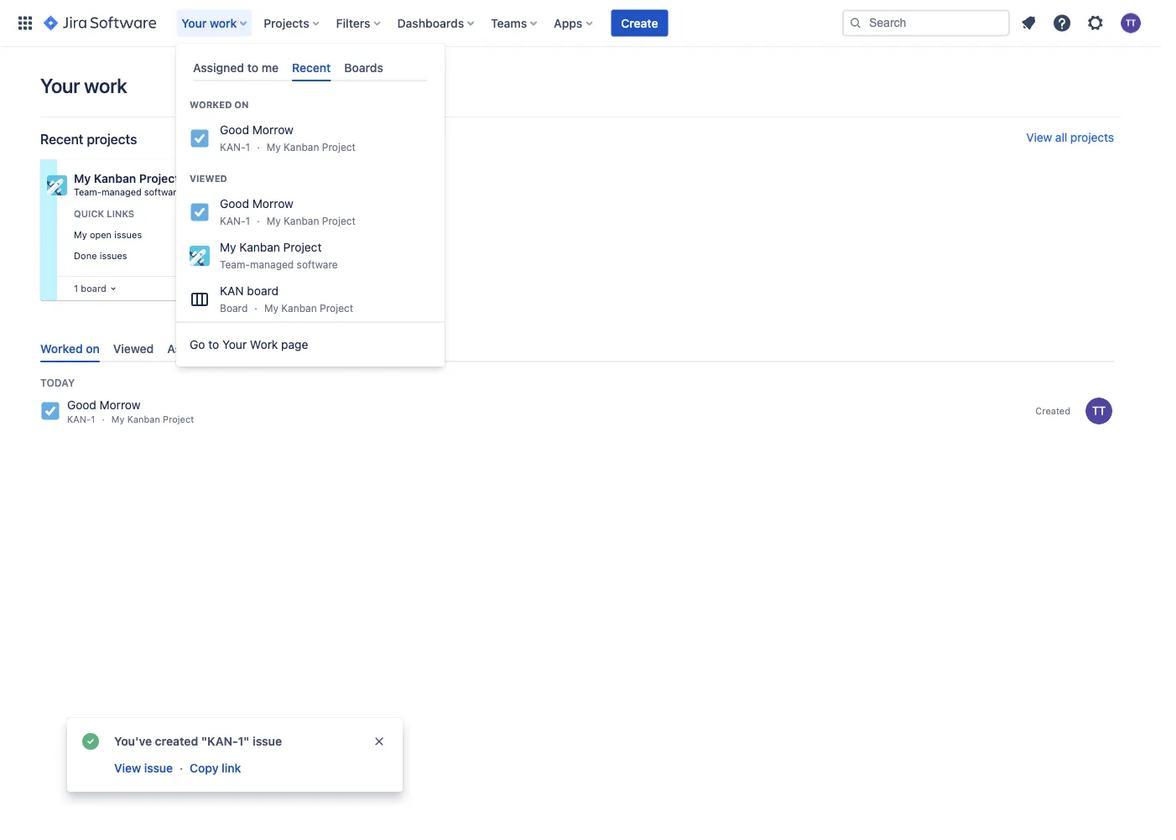 Task type: describe. For each thing, give the bounding box(es) containing it.
1 horizontal spatial me
[[262, 60, 279, 74]]

1 vertical spatial me
[[236, 341, 253, 355]]

2 vertical spatial my kanban project
[[264, 302, 353, 314]]

kan- for viewed
[[220, 215, 245, 227]]

tab list containing assigned to me
[[186, 54, 435, 82]]

settings image
[[1086, 13, 1106, 33]]

0 vertical spatial assigned to me
[[193, 60, 279, 74]]

filters
[[336, 16, 370, 30]]

my kanban project for viewed
[[267, 215, 356, 227]]

created
[[1036, 406, 1071, 416]]

your inside popup button
[[181, 16, 207, 30]]

work inside popup button
[[210, 16, 237, 30]]

teams
[[491, 16, 527, 30]]

view all projects link
[[1026, 130, 1114, 148]]

1 vertical spatial assigned to me
[[167, 341, 253, 355]]

kan- for worked on
[[220, 141, 245, 153]]

0 vertical spatial software
[[144, 187, 182, 198]]

primary element
[[10, 0, 842, 47]]

today
[[40, 377, 75, 389]]

your profile and settings image
[[1121, 13, 1141, 33]]

0
[[263, 343, 269, 355]]

you've
[[114, 735, 152, 748]]

1 inside dropdown button
[[74, 283, 78, 294]]

teams button
[[486, 10, 544, 36]]

1"
[[238, 735, 250, 748]]

link
[[222, 761, 241, 775]]

board for 1 board
[[81, 283, 106, 294]]

project inside the good morrow kan-1 · my kanban project
[[163, 414, 194, 425]]

worked on
[[40, 341, 100, 355]]

links
[[107, 208, 134, 219]]

recent for recent
[[292, 60, 331, 74]]

0 vertical spatial issue
[[253, 735, 282, 748]]

0 vertical spatial team-
[[74, 187, 101, 198]]

go to your work page
[[190, 338, 308, 352]]

search image
[[849, 16, 862, 30]]

2 vertical spatial your
[[222, 338, 247, 352]]

create
[[621, 16, 658, 30]]

1 up kan board
[[245, 215, 250, 227]]

board
[[220, 302, 248, 314]]

dismiss image
[[373, 735, 386, 748]]

to for go to your work page link
[[208, 338, 219, 352]]

recent projects
[[40, 131, 137, 147]]

copy
[[190, 761, 219, 775]]

your work inside popup button
[[181, 16, 237, 30]]

on
[[234, 100, 249, 110]]

copy link
[[190, 761, 241, 775]]

kan-1 for worked on
[[220, 141, 250, 153]]

kan- inside the good morrow kan-1 · my kanban project
[[67, 414, 91, 425]]

1 inside the good morrow kan-1 · my kanban project
[[91, 414, 95, 425]]

kan
[[220, 284, 244, 298]]

kanban inside the good morrow kan-1 · my kanban project
[[127, 414, 160, 425]]

tab list containing worked on
[[34, 335, 1121, 363]]

notifications image
[[1019, 13, 1039, 33]]

projects button
[[259, 10, 326, 36]]

0 horizontal spatial your work
[[40, 74, 127, 97]]

quick links
[[74, 208, 134, 219]]

view for view all projects
[[1026, 130, 1052, 144]]

banner containing your work
[[0, 0, 1161, 47]]

board image
[[106, 282, 120, 295]]

0 vertical spatial my kanban project team-managed software
[[74, 172, 182, 198]]

boards
[[344, 60, 383, 74]]



Task type: vqa. For each thing, say whether or not it's contained in the screenshot.
the leftmost To Do
no



Task type: locate. For each thing, give the bounding box(es) containing it.
your work up recent projects
[[40, 74, 127, 97]]

worked
[[190, 100, 232, 110], [40, 341, 83, 355]]

you've created "kan-1" issue
[[114, 735, 282, 748]]

me down projects
[[262, 60, 279, 74]]

0 vertical spatial my kanban project
[[267, 141, 356, 153]]

2 vertical spatial kan-
[[67, 414, 91, 425]]

filters button
[[331, 10, 387, 36]]

0 horizontal spatial issue
[[144, 761, 173, 775]]

morrow
[[252, 123, 294, 137], [252, 197, 294, 211], [99, 398, 140, 412]]

1 horizontal spatial projects
[[1070, 130, 1114, 144]]

good morrow
[[220, 123, 294, 137], [220, 197, 294, 211]]

projects up quick links
[[87, 131, 137, 147]]

recent inside tab list
[[292, 60, 331, 74]]

1 board button
[[70, 279, 120, 298]]

assigned up worked on
[[193, 60, 244, 74]]

view issue link
[[112, 758, 175, 779]]

dashboards
[[397, 16, 464, 30]]

kan- left ·
[[67, 414, 91, 425]]

2 vertical spatial morrow
[[99, 398, 140, 412]]

1 good morrow from the top
[[220, 123, 294, 137]]

terry turtle image
[[1086, 398, 1113, 425]]

view down you've at the bottom of page
[[114, 761, 141, 775]]

kan board
[[220, 284, 279, 298]]

kan-
[[220, 141, 245, 153], [220, 215, 245, 227], [67, 414, 91, 425]]

0 horizontal spatial my kanban project team-managed software
[[74, 172, 182, 198]]

0 vertical spatial recent
[[292, 60, 331, 74]]

0 vertical spatial tab list
[[186, 54, 435, 82]]

1 horizontal spatial work
[[210, 16, 237, 30]]

on
[[86, 341, 100, 355]]

1 vertical spatial your
[[40, 74, 80, 97]]

1 horizontal spatial board
[[247, 284, 279, 298]]

issues
[[114, 229, 142, 240], [100, 250, 127, 261]]

worked on
[[190, 100, 249, 110]]

Search field
[[842, 10, 1010, 36]]

0 vertical spatial good
[[220, 123, 249, 137]]

1 vertical spatial kan-1
[[220, 215, 250, 227]]

quick
[[74, 208, 104, 219]]

0 vertical spatial kan-1
[[220, 141, 250, 153]]

1 horizontal spatial worked
[[190, 100, 232, 110]]

tab list
[[186, 54, 435, 82], [34, 335, 1121, 363]]

my kanban project team-managed software up kan board
[[220, 241, 338, 270]]

1 horizontal spatial your work
[[181, 16, 237, 30]]

1 horizontal spatial my kanban project team-managed software
[[220, 241, 338, 270]]

view left all
[[1026, 130, 1052, 144]]

jira software image
[[44, 13, 156, 33], [44, 13, 156, 33]]

0 vertical spatial view
[[1026, 130, 1052, 144]]

your work
[[181, 16, 237, 30], [40, 74, 127, 97]]

1 board
[[74, 283, 106, 294]]

my kanban project team-managed software
[[74, 172, 182, 198], [220, 241, 338, 270]]

board down done issues
[[81, 283, 106, 294]]

good for viewed
[[220, 197, 249, 211]]

good morrow kan-1 · my kanban project
[[67, 398, 194, 425]]

good for worked on
[[220, 123, 249, 137]]

create button
[[611, 10, 668, 36]]

my kanban project
[[267, 141, 356, 153], [267, 215, 356, 227], [264, 302, 353, 314]]

0 vertical spatial worked
[[190, 100, 232, 110]]

0 vertical spatial viewed
[[190, 173, 227, 184]]

apps
[[554, 16, 583, 30]]

0 vertical spatial your
[[181, 16, 207, 30]]

1 vertical spatial issues
[[100, 250, 127, 261]]

0 horizontal spatial projects
[[87, 131, 137, 147]]

1 vertical spatial my kanban project team-managed software
[[220, 241, 338, 270]]

0 horizontal spatial recent
[[40, 131, 83, 147]]

assigned
[[193, 60, 244, 74], [167, 341, 218, 355]]

assigned to me down board
[[167, 341, 253, 355]]

1 vertical spatial good
[[220, 197, 249, 211]]

go
[[190, 338, 205, 352]]

done
[[74, 250, 97, 261]]

0 vertical spatial your work
[[181, 16, 237, 30]]

appswitcher icon image
[[15, 13, 35, 33]]

page
[[281, 338, 308, 352]]

open
[[90, 229, 112, 240]]

work
[[210, 16, 237, 30], [84, 74, 127, 97]]

created
[[155, 735, 198, 748]]

0 horizontal spatial team-
[[74, 187, 101, 198]]

worked inside tab list
[[40, 341, 83, 355]]

my open issues
[[74, 229, 142, 240]]

morrow for viewed
[[252, 197, 294, 211]]

0 horizontal spatial me
[[236, 341, 253, 355]]

recent
[[292, 60, 331, 74], [40, 131, 83, 147]]

team- up kan
[[220, 259, 250, 270]]

good
[[220, 123, 249, 137], [220, 197, 249, 211], [67, 398, 96, 412]]

0 vertical spatial assigned
[[193, 60, 244, 74]]

morrow inside the good morrow kan-1 · my kanban project
[[99, 398, 140, 412]]

your
[[181, 16, 207, 30], [40, 74, 80, 97], [222, 338, 247, 352]]

1 horizontal spatial recent
[[292, 60, 331, 74]]

2 vertical spatial good
[[67, 398, 96, 412]]

1 vertical spatial software
[[297, 259, 338, 270]]

1 vertical spatial tab list
[[34, 335, 1121, 363]]

"kan-
[[201, 735, 238, 748]]

0 horizontal spatial board
[[81, 283, 106, 294]]

1 vertical spatial managed
[[250, 259, 294, 270]]

good morrow for worked on
[[220, 123, 294, 137]]

1 horizontal spatial software
[[297, 259, 338, 270]]

success image
[[81, 732, 101, 752]]

morrow for worked on
[[252, 123, 294, 137]]

0 vertical spatial me
[[262, 60, 279, 74]]

1 vertical spatial team-
[[220, 259, 250, 270]]

recent down projects dropdown button
[[292, 60, 331, 74]]

project
[[322, 141, 356, 153], [139, 172, 179, 185], [322, 215, 356, 227], [283, 241, 322, 254], [320, 302, 353, 314], [163, 414, 194, 425]]

my kanban project team-managed software up links
[[74, 172, 182, 198]]

0 horizontal spatial worked
[[40, 341, 83, 355]]

1 horizontal spatial to
[[221, 341, 233, 355]]

kan-1 up kan
[[220, 215, 250, 227]]

viewed down worked on
[[190, 173, 227, 184]]

issue down created
[[144, 761, 173, 775]]

board for kan board
[[247, 284, 279, 298]]

1 vertical spatial assigned
[[167, 341, 218, 355]]

good inside the good morrow kan-1 · my kanban project
[[67, 398, 96, 412]]

projects right all
[[1070, 130, 1114, 144]]

go to your work page link
[[176, 328, 445, 362]]

view for view issue
[[114, 761, 141, 775]]

0 horizontal spatial managed
[[101, 187, 142, 198]]

1 vertical spatial work
[[84, 74, 127, 97]]

1 horizontal spatial your
[[181, 16, 207, 30]]

team-
[[74, 187, 101, 198], [220, 259, 250, 270]]

worked for worked on
[[190, 100, 232, 110]]

1 vertical spatial my kanban project
[[267, 215, 356, 227]]

assigned left work
[[167, 341, 218, 355]]

1 vertical spatial your work
[[40, 74, 127, 97]]

0 vertical spatial work
[[210, 16, 237, 30]]

me left 0
[[236, 341, 253, 355]]

·
[[102, 414, 105, 425]]

software up the 'my open issues' link
[[144, 187, 182, 198]]

1 vertical spatial recent
[[40, 131, 83, 147]]

my open issues link
[[70, 225, 232, 244]]

assigned to me up on
[[193, 60, 279, 74]]

recent for recent projects
[[40, 131, 83, 147]]

1 vertical spatial good morrow
[[220, 197, 294, 211]]

board
[[81, 283, 106, 294], [247, 284, 279, 298]]

viewed right on
[[113, 341, 154, 355]]

managed
[[101, 187, 142, 198], [250, 259, 294, 270]]

0 vertical spatial kan-
[[220, 141, 245, 153]]

issue
[[253, 735, 282, 748], [144, 761, 173, 775]]

1 down on
[[245, 141, 250, 153]]

1 horizontal spatial team-
[[220, 259, 250, 270]]

1 horizontal spatial viewed
[[190, 173, 227, 184]]

copy link button
[[188, 758, 243, 779]]

0 horizontal spatial to
[[208, 338, 219, 352]]

0 vertical spatial managed
[[101, 187, 142, 198]]

managed up links
[[101, 187, 142, 198]]

board right kan
[[247, 284, 279, 298]]

starred
[[288, 341, 329, 355]]

issues down links
[[114, 229, 142, 240]]

view all projects
[[1026, 130, 1114, 144]]

view
[[1026, 130, 1052, 144], [114, 761, 141, 775]]

1 left ·
[[91, 414, 95, 425]]

board inside dropdown button
[[81, 283, 106, 294]]

my kanban project for worked on
[[267, 141, 356, 153]]

2 good morrow from the top
[[220, 197, 294, 211]]

1 horizontal spatial view
[[1026, 130, 1052, 144]]

assigned to me
[[193, 60, 279, 74], [167, 341, 253, 355]]

issues down my open issues at the top of page
[[100, 250, 127, 261]]

1 vertical spatial morrow
[[252, 197, 294, 211]]

team- up quick on the top
[[74, 187, 101, 198]]

work
[[250, 338, 278, 352]]

kan-1 for viewed
[[220, 215, 250, 227]]

kan- up kan
[[220, 215, 245, 227]]

managed up kan board
[[250, 259, 294, 270]]

2 horizontal spatial your
[[222, 338, 247, 352]]

projects
[[264, 16, 309, 30]]

kan-1
[[220, 141, 250, 153], [220, 215, 250, 227]]

0 horizontal spatial view
[[114, 761, 141, 775]]

issue right 1"
[[253, 735, 282, 748]]

your work left projects
[[181, 16, 237, 30]]

0 horizontal spatial your
[[40, 74, 80, 97]]

1 vertical spatial viewed
[[113, 341, 154, 355]]

help image
[[1052, 13, 1072, 33]]

1 vertical spatial worked
[[40, 341, 83, 355]]

kan-1 down on
[[220, 141, 250, 153]]

viewed
[[190, 173, 227, 184], [113, 341, 154, 355]]

to
[[247, 60, 258, 74], [208, 338, 219, 352], [221, 341, 233, 355]]

kanban
[[284, 141, 319, 153], [94, 172, 136, 185], [284, 215, 319, 227], [239, 241, 280, 254], [281, 302, 317, 314], [127, 414, 160, 425]]

1 vertical spatial kan-
[[220, 215, 245, 227]]

0 horizontal spatial software
[[144, 187, 182, 198]]

1 vertical spatial issue
[[144, 761, 173, 775]]

work left projects
[[210, 16, 237, 30]]

my
[[267, 141, 281, 153], [74, 172, 91, 185], [267, 215, 281, 227], [74, 229, 87, 240], [220, 241, 236, 254], [264, 302, 278, 314], [111, 414, 125, 425]]

viewed inside tab list
[[113, 341, 154, 355]]

1 horizontal spatial managed
[[250, 259, 294, 270]]

me
[[262, 60, 279, 74], [236, 341, 253, 355]]

0 horizontal spatial work
[[84, 74, 127, 97]]

1 horizontal spatial issue
[[253, 735, 282, 748]]

good morrow for viewed
[[220, 197, 294, 211]]

1 kan-1 from the top
[[220, 141, 250, 153]]

software
[[144, 187, 182, 198], [297, 259, 338, 270]]

my inside the good morrow kan-1 · my kanban project
[[111, 414, 125, 425]]

dashboards button
[[392, 10, 481, 36]]

to for tab list containing assigned to me
[[247, 60, 258, 74]]

your work button
[[176, 10, 254, 36]]

1
[[245, 141, 250, 153], [245, 215, 250, 227], [74, 283, 78, 294], [91, 414, 95, 425]]

done issues link
[[70, 246, 232, 265]]

2 horizontal spatial to
[[247, 60, 258, 74]]

0 vertical spatial good morrow
[[220, 123, 294, 137]]

recent up quick on the top
[[40, 131, 83, 147]]

projects
[[1070, 130, 1114, 144], [87, 131, 137, 147]]

1 down done
[[74, 283, 78, 294]]

software up go to your work page link
[[297, 259, 338, 270]]

worked for worked on
[[40, 341, 83, 355]]

0 vertical spatial morrow
[[252, 123, 294, 137]]

done issues
[[74, 250, 127, 261]]

2 kan-1 from the top
[[220, 215, 250, 227]]

1 vertical spatial view
[[114, 761, 141, 775]]

apps button
[[549, 10, 599, 36]]

banner
[[0, 0, 1161, 47]]

all
[[1055, 130, 1067, 144]]

view issue
[[114, 761, 173, 775]]

work up recent projects
[[84, 74, 127, 97]]

0 horizontal spatial viewed
[[113, 341, 154, 355]]

kan- down on
[[220, 141, 245, 153]]

0 vertical spatial issues
[[114, 229, 142, 240]]



